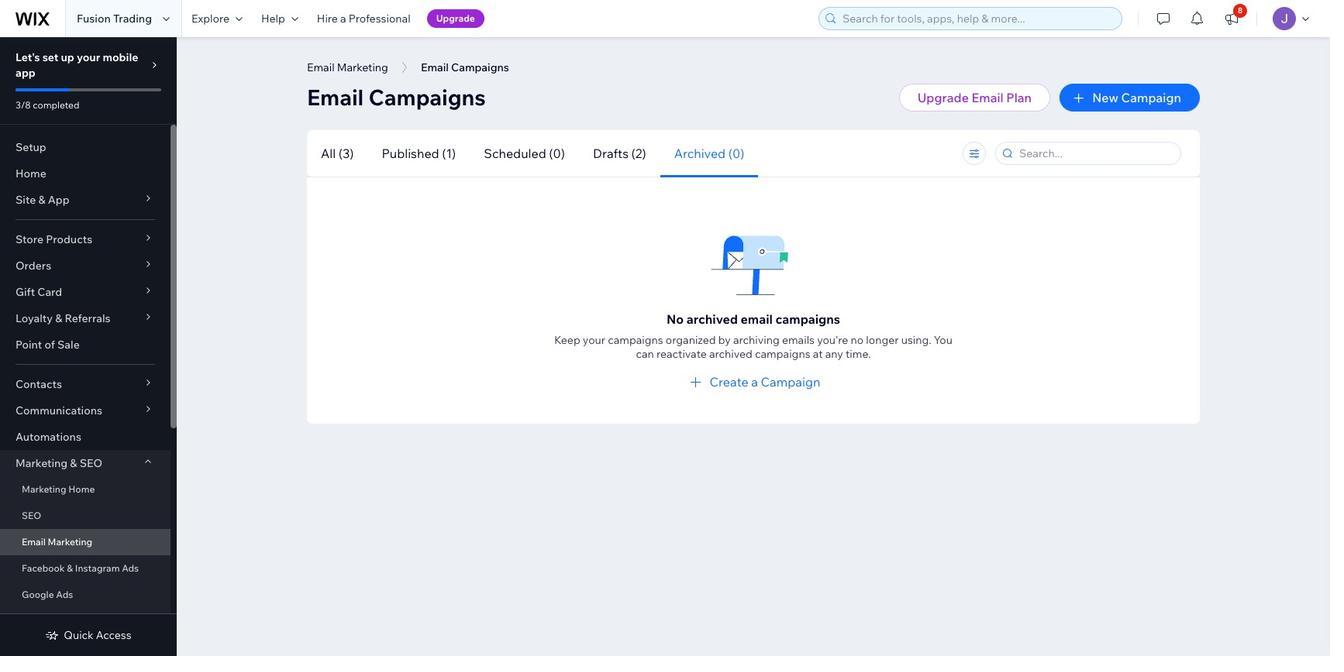 Task type: locate. For each thing, give the bounding box(es) containing it.
1 horizontal spatial home
[[68, 484, 95, 495]]

1 horizontal spatial email marketing
[[307, 60, 388, 74]]

1 vertical spatial a
[[751, 374, 758, 390]]

a right create
[[751, 374, 758, 390]]

upgrade email plan
[[918, 90, 1032, 105]]

& for site
[[38, 193, 45, 207]]

marketing & seo button
[[0, 450, 171, 477]]

1 horizontal spatial campaign
[[1122, 90, 1182, 105]]

email left plan
[[972, 90, 1004, 105]]

point
[[16, 338, 42, 352]]

email
[[741, 312, 773, 327]]

scheduled
[[484, 145, 546, 161]]

1 horizontal spatial your
[[583, 333, 606, 347]]

marketing down marketing & seo
[[22, 484, 66, 495]]

longer
[[866, 333, 899, 347]]

0 horizontal spatial a
[[340, 12, 346, 26]]

1 vertical spatial upgrade
[[918, 90, 969, 105]]

your
[[77, 50, 100, 64], [583, 333, 606, 347]]

your inside let's set up your mobile app
[[77, 50, 100, 64]]

0 vertical spatial seo
[[80, 457, 102, 471]]

reactivate
[[657, 347, 707, 361]]

email inside upgrade email plan 'button'
[[972, 90, 1004, 105]]

orders
[[16, 259, 51, 273]]

8
[[1238, 5, 1243, 16]]

ads right instagram
[[122, 563, 139, 575]]

0 horizontal spatial home
[[16, 167, 46, 181]]

up
[[61, 50, 74, 64]]

communications
[[16, 404, 102, 418]]

can
[[636, 347, 654, 361]]

0 horizontal spatial (0)
[[549, 145, 565, 161]]

point of sale
[[16, 338, 80, 352]]

1 vertical spatial email marketing
[[22, 537, 92, 548]]

0 vertical spatial your
[[77, 50, 100, 64]]

0 horizontal spatial upgrade
[[436, 12, 475, 24]]

a
[[340, 12, 346, 26], [751, 374, 758, 390]]

help
[[261, 12, 285, 26]]

1 horizontal spatial (0)
[[729, 145, 745, 161]]

email up facebook
[[22, 537, 46, 548]]

upgrade right professional
[[436, 12, 475, 24]]

1 horizontal spatial upgrade
[[918, 90, 969, 105]]

archived
[[687, 312, 738, 327], [709, 347, 753, 361]]

email marketing inside button
[[307, 60, 388, 74]]

marketing up email campaigns
[[337, 60, 388, 74]]

seo link
[[0, 503, 171, 530]]

email down email marketing button
[[307, 84, 364, 111]]

tab list
[[307, 130, 872, 177]]

& up marketing home link
[[70, 457, 77, 471]]

scheduled (0) button
[[470, 130, 579, 177]]

0 vertical spatial upgrade
[[436, 12, 475, 24]]

published (1)
[[382, 145, 456, 161]]

0 horizontal spatial campaign
[[761, 374, 821, 390]]

& right facebook
[[67, 563, 73, 575]]

2 (0) from the left
[[729, 145, 745, 161]]

& right loyalty on the left top of page
[[55, 312, 62, 326]]

upgrade button
[[427, 9, 484, 28]]

loyalty
[[16, 312, 53, 326]]

a right hire
[[340, 12, 346, 26]]

drafts (2)
[[593, 145, 646, 161]]

1 horizontal spatial a
[[751, 374, 758, 390]]

upgrade inside button
[[436, 12, 475, 24]]

campaign down at
[[761, 374, 821, 390]]

upgrade left plan
[[918, 90, 969, 105]]

time.
[[846, 347, 871, 361]]

keep
[[554, 333, 580, 347]]

0 horizontal spatial seo
[[22, 510, 41, 522]]

email down hire
[[307, 60, 335, 74]]

your right up
[[77, 50, 100, 64]]

new campaign
[[1093, 90, 1182, 105]]

emails
[[782, 333, 815, 347]]

ads
[[122, 563, 139, 575], [56, 589, 73, 601]]

facebook & instagram ads
[[22, 563, 139, 575]]

email marketing up facebook
[[22, 537, 92, 548]]

seo down marketing home
[[22, 510, 41, 522]]

1 (0) from the left
[[549, 145, 565, 161]]

0 vertical spatial campaign
[[1122, 90, 1182, 105]]

automations link
[[0, 424, 171, 450]]

marketing up facebook & instagram ads
[[48, 537, 92, 548]]

upgrade for upgrade email plan
[[918, 90, 969, 105]]

ads right 'google'
[[56, 589, 73, 601]]

referrals
[[65, 312, 111, 326]]

facebook
[[22, 563, 65, 575]]

& for marketing
[[70, 457, 77, 471]]

facebook & instagram ads link
[[0, 556, 171, 582]]

communications button
[[0, 398, 171, 424]]

hire a professional link
[[308, 0, 420, 37]]

create a campaign button
[[687, 373, 821, 392]]

seo
[[80, 457, 102, 471], [22, 510, 41, 522]]

0 vertical spatial email marketing
[[307, 60, 388, 74]]

new
[[1093, 90, 1119, 105]]

(0) for archived (0)
[[729, 145, 745, 161]]

email marketing down hire a professional link
[[307, 60, 388, 74]]

(0) right archived
[[729, 145, 745, 161]]

(2)
[[632, 145, 646, 161]]

upgrade for upgrade
[[436, 12, 475, 24]]

campaign right new
[[1122, 90, 1182, 105]]

quick
[[64, 629, 94, 643]]

upgrade inside 'button'
[[918, 90, 969, 105]]

email marketing for email marketing link
[[22, 537, 92, 548]]

home down marketing & seo popup button
[[68, 484, 95, 495]]

app
[[48, 193, 69, 207]]

your right keep
[[583, 333, 606, 347]]

email marketing for email marketing button
[[307, 60, 388, 74]]

campaigns
[[776, 312, 841, 327], [608, 333, 663, 347], [755, 347, 811, 361]]

& right site
[[38, 193, 45, 207]]

email
[[307, 60, 335, 74], [307, 84, 364, 111], [972, 90, 1004, 105], [22, 537, 46, 548]]

& for loyalty
[[55, 312, 62, 326]]

&
[[38, 193, 45, 207], [55, 312, 62, 326], [70, 457, 77, 471], [67, 563, 73, 575]]

a inside button
[[751, 374, 758, 390]]

card
[[37, 285, 62, 299]]

email marketing inside sidebar "element"
[[22, 537, 92, 548]]

email marketing link
[[0, 530, 171, 556]]

home
[[16, 167, 46, 181], [68, 484, 95, 495]]

1 vertical spatial your
[[583, 333, 606, 347]]

1 horizontal spatial seo
[[80, 457, 102, 471]]

scheduled (0)
[[484, 145, 565, 161]]

1 vertical spatial campaign
[[761, 374, 821, 390]]

0 vertical spatial a
[[340, 12, 346, 26]]

app
[[16, 66, 36, 80]]

all
[[321, 145, 336, 161]]

store products button
[[0, 226, 171, 253]]

contacts
[[16, 378, 62, 392]]

0 vertical spatial home
[[16, 167, 46, 181]]

0 horizontal spatial ads
[[56, 589, 73, 601]]

no
[[851, 333, 864, 347]]

0 horizontal spatial your
[[77, 50, 100, 64]]

loyalty & referrals
[[16, 312, 111, 326]]

access
[[96, 629, 132, 643]]

0 horizontal spatial email marketing
[[22, 537, 92, 548]]

archived up create
[[709, 347, 753, 361]]

email marketing
[[307, 60, 388, 74], [22, 537, 92, 548]]

site & app button
[[0, 187, 171, 213]]

1 vertical spatial seo
[[22, 510, 41, 522]]

(0) right scheduled
[[549, 145, 565, 161]]

1 horizontal spatial ads
[[122, 563, 139, 575]]

marketing inside popup button
[[16, 457, 68, 471]]

home down setup
[[16, 167, 46, 181]]

fusion
[[77, 12, 111, 26]]

marketing
[[337, 60, 388, 74], [16, 457, 68, 471], [22, 484, 66, 495], [48, 537, 92, 548]]

1 vertical spatial ads
[[56, 589, 73, 601]]

1 vertical spatial home
[[68, 484, 95, 495]]

archived up by
[[687, 312, 738, 327]]

0 vertical spatial ads
[[122, 563, 139, 575]]

setup link
[[0, 134, 171, 160]]

seo up marketing home link
[[80, 457, 102, 471]]

marketing down automations at the left of the page
[[16, 457, 68, 471]]

email marketing button
[[299, 56, 396, 79]]

campaign
[[1122, 90, 1182, 105], [761, 374, 821, 390]]



Task type: describe. For each thing, give the bounding box(es) containing it.
published (1) button
[[368, 130, 470, 177]]

at
[[813, 347, 823, 361]]

no
[[667, 312, 684, 327]]

create a campaign
[[710, 374, 821, 390]]

upgrade email plan button
[[899, 84, 1051, 112]]

campaigns
[[369, 84, 486, 111]]

drafts
[[593, 145, 629, 161]]

loyalty & referrals button
[[0, 305, 171, 332]]

completed
[[33, 99, 79, 111]]

set
[[42, 50, 58, 64]]

archived
[[674, 145, 726, 161]]

3/8 completed
[[16, 99, 79, 111]]

ads inside google ads link
[[56, 589, 73, 601]]

using.
[[901, 333, 932, 347]]

campaigns up create a campaign
[[755, 347, 811, 361]]

seo inside seo link
[[22, 510, 41, 522]]

marketing & seo
[[16, 457, 102, 471]]

setup
[[16, 140, 46, 154]]

1 vertical spatial archived
[[709, 347, 753, 361]]

contacts button
[[0, 371, 171, 398]]

organized
[[666, 333, 716, 347]]

0 vertical spatial archived
[[687, 312, 738, 327]]

let's set up your mobile app
[[16, 50, 138, 80]]

new campaign button
[[1060, 84, 1200, 112]]

professional
[[349, 12, 411, 26]]

marketing home link
[[0, 477, 171, 503]]

email campaigns
[[307, 84, 486, 111]]

any
[[825, 347, 843, 361]]

store products
[[16, 233, 92, 247]]

Search for tools, apps, help & more... field
[[838, 8, 1117, 29]]

& for facebook
[[67, 563, 73, 575]]

trading
[[113, 12, 152, 26]]

help button
[[252, 0, 308, 37]]

quick access
[[64, 629, 132, 643]]

plan
[[1007, 90, 1032, 105]]

archived (0)
[[674, 145, 745, 161]]

drafts (2) button
[[579, 130, 660, 177]]

mobile
[[103, 50, 138, 64]]

sale
[[57, 338, 80, 352]]

quick access button
[[45, 629, 132, 643]]

hire
[[317, 12, 338, 26]]

no archived email campaigns keep your campaigns organized by archiving emails you're no longer using. you can reactivate archived campaigns at any time.
[[554, 312, 953, 361]]

all (3)
[[321, 145, 354, 161]]

orders button
[[0, 253, 171, 279]]

(1)
[[442, 145, 456, 161]]

marketing home
[[22, 484, 95, 495]]

gift card
[[16, 285, 62, 299]]

point of sale link
[[0, 332, 171, 358]]

explore
[[192, 12, 229, 26]]

you
[[934, 333, 953, 347]]

your inside "no archived email campaigns keep your campaigns organized by archiving emails you're no longer using. you can reactivate archived campaigns at any time."
[[583, 333, 606, 347]]

email inside email marketing button
[[307, 60, 335, 74]]

of
[[45, 338, 55, 352]]

automations
[[16, 430, 81, 444]]

store
[[16, 233, 43, 247]]

Search... field
[[1015, 143, 1176, 164]]

site & app
[[16, 193, 69, 207]]

8 button
[[1215, 0, 1249, 37]]

seo inside marketing & seo popup button
[[80, 457, 102, 471]]

tab list containing all (3)
[[307, 130, 872, 177]]

create
[[710, 374, 749, 390]]

(3)
[[339, 145, 354, 161]]

gift
[[16, 285, 35, 299]]

all (3) button
[[307, 130, 368, 177]]

a for campaign
[[751, 374, 758, 390]]

you're
[[817, 333, 848, 347]]

(0) for scheduled (0)
[[549, 145, 565, 161]]

marketing inside button
[[337, 60, 388, 74]]

ads inside facebook & instagram ads link
[[122, 563, 139, 575]]

published
[[382, 145, 439, 161]]

archiving
[[733, 333, 780, 347]]

sidebar element
[[0, 37, 177, 657]]

email inside email marketing link
[[22, 537, 46, 548]]

campaigns up emails
[[776, 312, 841, 327]]

home link
[[0, 160, 171, 187]]

google
[[22, 589, 54, 601]]

campaigns left organized
[[608, 333, 663, 347]]

archived (0) button
[[660, 130, 759, 177]]

site
[[16, 193, 36, 207]]

let's
[[16, 50, 40, 64]]

google ads
[[22, 589, 73, 601]]

fusion trading
[[77, 12, 152, 26]]

a for professional
[[340, 12, 346, 26]]



Task type: vqa. For each thing, say whether or not it's contained in the screenshot.
the you're
yes



